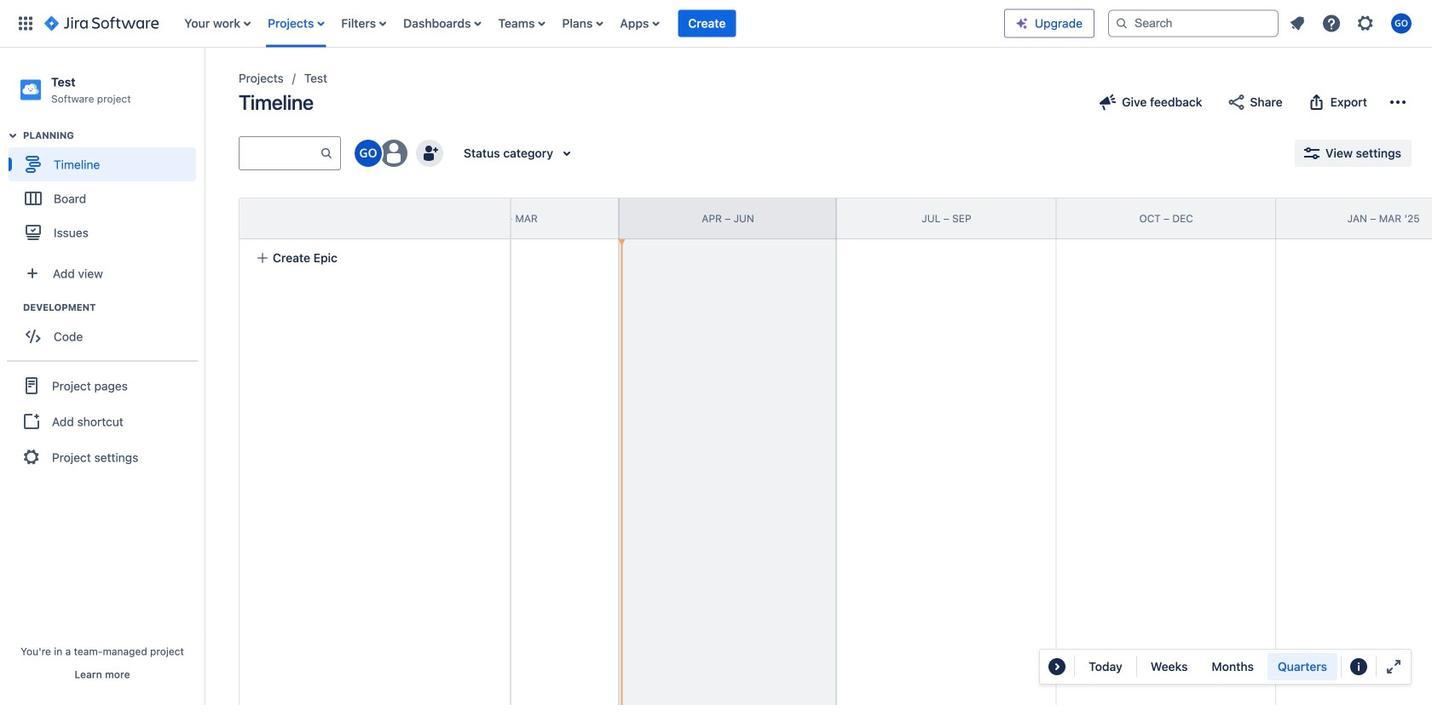 Task type: locate. For each thing, give the bounding box(es) containing it.
row group
[[239, 198, 510, 240]]

help image
[[1321, 13, 1342, 34]]

heading for development image
[[23, 301, 204, 315]]

banner
[[0, 0, 1432, 48]]

column header
[[182, 199, 402, 239]]

export icon image
[[1306, 92, 1327, 113]]

enter full screen image
[[1383, 657, 1404, 678]]

add people image
[[419, 143, 440, 164]]

legend image
[[1348, 657, 1369, 678]]

heading for planning image
[[23, 129, 204, 143]]

0 vertical spatial heading
[[23, 129, 204, 143]]

appswitcher icon image
[[15, 13, 36, 34]]

sidebar navigation image
[[186, 68, 223, 102]]

jira software image
[[44, 13, 159, 34], [44, 13, 159, 34]]

list item
[[678, 0, 736, 47]]

1 horizontal spatial list
[[1282, 8, 1422, 39]]

search image
[[1115, 17, 1129, 30]]

list
[[176, 0, 1004, 47], [1282, 8, 1422, 39]]

1 heading from the top
[[23, 129, 204, 143]]

1 vertical spatial heading
[[23, 301, 204, 315]]

2 heading from the top
[[23, 301, 204, 315]]

heading
[[23, 129, 204, 143], [23, 301, 204, 315]]

row group inside timeline grid
[[239, 198, 510, 240]]

row
[[240, 199, 510, 240]]

your profile and settings image
[[1391, 13, 1412, 34]]

None search field
[[1108, 10, 1279, 37]]

group
[[9, 129, 204, 255], [9, 301, 204, 359], [7, 361, 198, 482], [1140, 654, 1337, 681]]



Task type: vqa. For each thing, say whether or not it's contained in the screenshot.
The Team Calendar Image
no



Task type: describe. For each thing, give the bounding box(es) containing it.
0 horizontal spatial list
[[176, 0, 1004, 47]]

primary element
[[10, 0, 1004, 47]]

development image
[[3, 298, 23, 318]]

notifications image
[[1287, 13, 1308, 34]]

planning image
[[3, 125, 23, 146]]

sidebar element
[[0, 48, 205, 706]]

row inside timeline grid
[[240, 199, 510, 240]]

timeline grid
[[182, 198, 1432, 706]]

settings image
[[1355, 13, 1376, 34]]

column header inside timeline grid
[[182, 199, 402, 239]]

Search field
[[1108, 10, 1279, 37]]

Search timeline text field
[[240, 138, 320, 169]]



